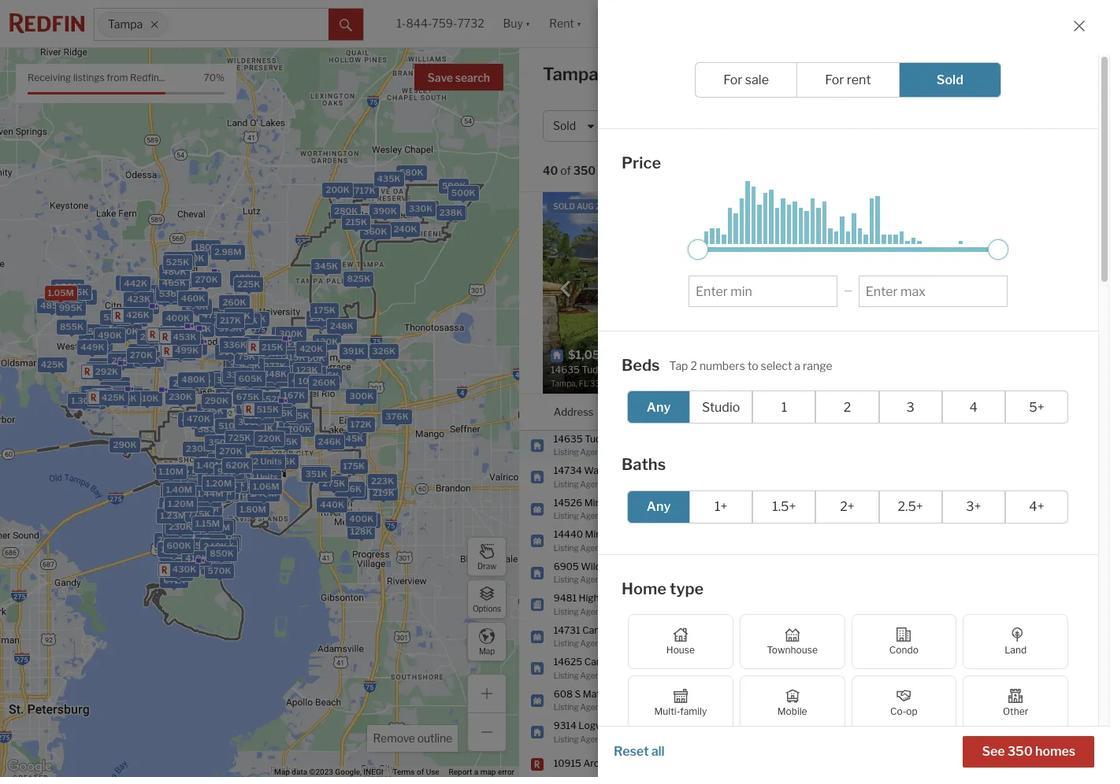 Task type: locate. For each thing, give the bounding box(es) containing it.
highland park ph 1 down 'house' at the bottom right
[[650, 663, 750, 674]]

2
[[691, 359, 697, 372], [844, 400, 851, 415], [253, 456, 258, 467], [249, 472, 254, 483], [157, 535, 162, 546], [208, 538, 214, 549], [855, 726, 861, 738]]

825k up 2.80m
[[219, 469, 243, 480]]

215k left 390k
[[345, 216, 367, 227]]

baths right /
[[834, 119, 864, 133]]

0 horizontal spatial 493k
[[166, 525, 190, 536]]

0 vertical spatial highland
[[650, 631, 700, 643]]

1 horizontal spatial 370k
[[218, 323, 242, 334]]

0 vertical spatial 510k
[[136, 393, 158, 404]]

3 listing from the top
[[554, 511, 579, 521]]

9 listing from the top
[[554, 703, 579, 712]]

0 vertical spatial waterchase
[[827, 218, 893, 230]]

home inside button
[[696, 119, 727, 133]]

listing inside the 6905 wildwood oak dr listing agent: sig sphatt
[[554, 575, 579, 585]]

price up 2023
[[622, 154, 661, 173]]

$435,000
[[722, 726, 768, 738]]

420k up 265k
[[299, 344, 323, 355]]

agent: down 'tudor'
[[580, 448, 605, 457]]

2 inside checkbox
[[844, 400, 851, 415]]

167k down the 100k
[[283, 390, 305, 401]]

1 horizontal spatial homes
[[1036, 745, 1076, 760]]

0 vertical spatial 162k
[[131, 352, 153, 363]]

agent: down 14731 canopy dr link
[[580, 639, 605, 649]]

1 park from the top
[[702, 631, 728, 643]]

Co-op checkbox
[[852, 676, 957, 731]]

ct down fareshta
[[625, 758, 636, 770]]

8 listing from the top
[[554, 671, 579, 680]]

235k right 442k
[[149, 287, 172, 298]]

230k
[[440, 207, 463, 218], [247, 337, 270, 348], [267, 361, 290, 372], [187, 374, 211, 385], [255, 377, 278, 388], [168, 391, 192, 402], [265, 393, 289, 404], [185, 444, 209, 455], [168, 521, 192, 532]]

1 vertical spatial vista
[[628, 529, 651, 541]]

homes up 2023
[[598, 164, 634, 178]]

1 vertical spatial 1.23m
[[160, 511, 186, 522]]

listing
[[554, 448, 579, 457], [554, 480, 579, 489], [554, 511, 579, 521], [554, 543, 579, 553], [554, 575, 579, 585], [554, 607, 579, 617], [554, 639, 579, 649], [554, 671, 579, 680], [554, 703, 579, 712], [554, 735, 579, 744]]

0 horizontal spatial 430k
[[172, 565, 196, 576]]

1.06m right 910k on the bottom left of the page
[[253, 482, 279, 493]]

408k
[[341, 345, 365, 356]]

mirabelle inside 14440 mirabelle vista cir listing agent: janet lopez
[[585, 529, 626, 541]]

223k
[[371, 476, 394, 487]]

1 inside option
[[781, 400, 787, 415]]

465k up '292k'
[[113, 353, 137, 364]]

1 horizontal spatial sold
[[937, 73, 964, 87]]

500k up 1.09m
[[201, 472, 225, 484]]

1+ radio
[[690, 491, 753, 524]]

1 horizontal spatial •
[[980, 119, 983, 133]]

option group containing for sale
[[695, 62, 1002, 98]]

608 s matanzas ave #7 link
[[554, 688, 658, 701]]

0 horizontal spatial 4
[[815, 663, 821, 674]]

For rent checkbox
[[797, 62, 900, 98]]

remove tampa image
[[150, 20, 159, 29]]

425k down '292k'
[[101, 392, 125, 403]]

listing inside 608 s matanzas ave #7 listing agent: jacquelyn scaglione
[[554, 703, 579, 712]]

0 vertical spatial home type
[[696, 119, 752, 133]]

1.5+
[[773, 500, 796, 515]]

4 listing from the top
[[554, 543, 579, 553]]

855k
[[59, 322, 83, 333]]

stephanie up 14625 canopy dr listing agent: alisha stockton
[[606, 639, 643, 649]]

mirabelle up stellar
[[584, 497, 625, 509]]

under
[[827, 206, 854, 218]]

1 horizontal spatial 785k
[[221, 479, 244, 490]]

any inside option
[[647, 500, 671, 515]]

beds for beds button
[[815, 405, 839, 418]]

212k
[[269, 432, 290, 443]]

for for for sale
[[724, 73, 743, 87]]

9314 logwood ct listing agent: fareshta campos-majid
[[554, 720, 693, 744]]

agent: inside 14440 mirabelle vista cir listing agent: janet lopez
[[580, 543, 605, 553]]

1 horizontal spatial 200k
[[287, 424, 311, 435]]

agent: inside 14526 mirabelle vista cir listing agent: stellar non-member agent
[[580, 511, 605, 521]]

ph down the $575,000
[[730, 663, 744, 674]]

vista inside 14440 mirabelle vista cir listing agent: janet lopez
[[628, 529, 651, 541]]

0 vertical spatial 275k
[[227, 311, 250, 322]]

ct for logwood
[[622, 720, 633, 732]]

canopy inside 14731 canopy dr listing agent: stephanie scarlette
[[583, 625, 616, 636]]

246k
[[318, 436, 341, 447]]

reset all button
[[614, 737, 665, 768]]

1 inside button
[[986, 119, 991, 133]]

2 right the tap
[[691, 359, 697, 372]]

oak inside the 6905 wildwood oak dr listing agent: sig sphatt
[[628, 561, 645, 573]]

0 vertical spatial 475k
[[202, 310, 225, 321]]

listing inside 14635 tudor chase dr listing agent: toni cason
[[554, 448, 579, 457]]

1 agent: from the top
[[580, 448, 605, 457]]

172k
[[350, 419, 371, 430]]

oak inside "9481 highland oak dr #712 listing agent: stephanie lefew"
[[620, 593, 638, 604]]

dr inside 14731 canopy dr listing agent: stephanie scarlette
[[618, 625, 629, 636]]

Condo checkbox
[[852, 615, 957, 670]]

460k down the 1.28m
[[212, 539, 236, 550]]

7 listing from the top
[[554, 639, 579, 649]]

500k up 784k
[[207, 441, 231, 452]]

lopez
[[628, 543, 650, 553]]

1 horizontal spatial 1.20m
[[205, 478, 231, 489]]

1 vertical spatial 1.45m
[[193, 501, 220, 512]]

home type up lefew
[[622, 580, 704, 599]]

2 167k from the left
[[94, 391, 116, 402]]

1 for from the left
[[724, 73, 743, 87]]

Any checkbox
[[627, 391, 690, 424]]

tampa
[[108, 18, 143, 31]]

0 horizontal spatial 340k
[[115, 389, 139, 400]]

2 for from the left
[[825, 73, 844, 87]]

1 horizontal spatial 493k
[[222, 425, 246, 436]]

260k
[[222, 297, 246, 309], [312, 378, 336, 389], [217, 453, 241, 464], [182, 553, 205, 564]]

440k down 178k
[[320, 500, 344, 511]]

terms
[[393, 768, 415, 777]]

3 agent: from the top
[[580, 511, 605, 521]]

mirabelle inside 14526 mirabelle vista cir listing agent: stellar non-member agent
[[584, 497, 625, 509]]

0 horizontal spatial 1.20m
[[167, 499, 193, 510]]

minimum price slider
[[688, 239, 708, 260]]

0 horizontal spatial 1.80m
[[54, 281, 81, 292]]

listing down the 14731
[[554, 639, 579, 649]]

350
[[574, 164, 596, 178], [1008, 745, 1033, 760]]

listing down 6905
[[554, 575, 579, 585]]

400k down 356k
[[234, 428, 258, 439]]

850k
[[168, 489, 192, 500], [204, 490, 228, 501], [164, 492, 189, 503], [162, 500, 186, 511], [209, 548, 233, 559]]

market insights link
[[913, 51, 1007, 86]]

dr inside 14635 tudor chase dr listing agent: toni cason
[[642, 433, 653, 445]]

0 horizontal spatial 510k
[[136, 393, 158, 404]]

$/sq. ft.
[[827, 256, 863, 268]]

167k left 395k
[[94, 391, 116, 402]]

highland
[[579, 593, 618, 604]]

Other checkbox
[[963, 676, 1069, 731]]

844-
[[406, 17, 432, 30]]

sold inside option
[[937, 73, 964, 87]]

waterchase inside under contract-accepting backup offers. desirable waterchase with gated entrance, manned 24/7. move-in ready! david week...
[[827, 218, 893, 230]]

listing inside 14625 canopy dr listing agent: alisha stockton
[[554, 671, 579, 680]]

1 horizontal spatial 825k
[[347, 273, 370, 284]]

1 horizontal spatial for
[[825, 73, 844, 87]]

1 167k from the left
[[283, 390, 305, 401]]

on redfin button
[[1008, 395, 1056, 430]]

see 350 homes button
[[963, 737, 1095, 768]]

price up 40 of 350 homes • sort recommended
[[622, 119, 649, 133]]

290k up 625k
[[140, 332, 163, 343]]

1 vertical spatial homes
[[1036, 745, 1076, 760]]

1 any from the top
[[647, 400, 671, 415]]

2 down the 1.28m
[[208, 538, 214, 549]]

any inside checkbox
[[647, 400, 671, 415]]

0 vertical spatial ct
[[622, 720, 633, 732]]

590k
[[442, 180, 466, 191]]

2 right beds button
[[844, 400, 851, 415]]

dr for 14635 tudor chase dr
[[642, 433, 653, 445]]

0 horizontal spatial 275k
[[227, 311, 250, 322]]

14731 canopy dr link
[[554, 625, 636, 638]]

wildwood
[[581, 561, 626, 573]]

of inside 40 of 350 homes • sort recommended
[[561, 164, 571, 178]]

sale
[[721, 64, 757, 84]]

option group
[[695, 62, 1002, 98], [627, 391, 1069, 424], [627, 491, 1069, 524], [628, 615, 1069, 731]]

175k
[[314, 305, 335, 316], [343, 461, 365, 472]]

232k
[[89, 364, 112, 375]]

2 stephanie from the top
[[606, 639, 643, 649]]

oak up sphatt
[[628, 561, 645, 573]]

0 vertical spatial 420k
[[299, 344, 323, 355]]

vista for 14440 mirabelle vista cir
[[628, 529, 651, 541]]

ph down $500,000
[[748, 726, 761, 738]]

415k up 382k at the bottom left of the page
[[167, 509, 189, 520]]

stephanie down 9481 highland oak dr #712 link
[[606, 607, 643, 617]]

240k down 390k
[[393, 224, 417, 235]]

ct for archdale
[[625, 758, 636, 770]]

dr down "9481 highland oak dr #712 listing agent: stephanie lefew"
[[618, 625, 629, 636]]

2 highland park ph 1 from the top
[[650, 663, 750, 674]]

1 vertical spatial home
[[622, 580, 667, 599]]

Enter max text field
[[866, 284, 1001, 299]]

4 inside option
[[970, 400, 978, 415]]

6 listing from the top
[[554, 607, 579, 617]]

0 vertical spatial 570k
[[241, 394, 265, 405]]

type
[[729, 119, 752, 133], [670, 580, 704, 599]]

beds inside beds / baths button
[[799, 119, 825, 133]]

493k up 1.60m
[[222, 425, 246, 436]]

1 horizontal spatial 1.23m
[[206, 484, 231, 495]]

1 checkbox
[[753, 391, 816, 424]]

1 horizontal spatial on redfin
[[1008, 405, 1056, 418]]

on left 5+ at the right bottom
[[1008, 405, 1022, 418]]

submit search image
[[339, 19, 352, 31]]

Townhouse checkbox
[[740, 615, 845, 670]]

0 horizontal spatial 235k
[[149, 287, 172, 298]]

1 horizontal spatial 235k
[[219, 390, 242, 401]]

listing down 9314
[[554, 735, 579, 744]]

from
[[107, 72, 128, 84]]

430k down 410k
[[172, 565, 196, 576]]

janet
[[606, 543, 626, 553]]

5 agent: from the top
[[580, 575, 605, 585]]

map for map data ©2023 google, inegi
[[274, 768, 290, 777]]

1.59m
[[76, 396, 102, 407]]

beds / baths
[[799, 119, 864, 133]]

dr up cason
[[642, 433, 653, 445]]

475k up 309k
[[202, 310, 225, 321]]

0 horizontal spatial 355k
[[175, 336, 199, 347]]

1 horizontal spatial a
[[795, 359, 801, 372]]

1 vertical spatial 475k
[[206, 558, 229, 569]]

park up $1,399,000
[[702, 631, 728, 643]]

495k
[[211, 455, 235, 466]]

for left rent
[[825, 73, 844, 87]]

listing down '14625' on the bottom of the page
[[554, 671, 579, 680]]

2 park from the top
[[702, 663, 728, 674]]

dr for 6905 wildwood oak dr
[[647, 561, 658, 573]]

dr inside "9481 highland oak dr #712 listing agent: stephanie lefew"
[[640, 593, 650, 604]]

highland park ph 1 up 'house' at the bottom right
[[650, 631, 750, 643]]

340k down "2.08m"
[[215, 488, 239, 499]]

10 agent: from the top
[[580, 735, 605, 744]]

1 vertical spatial 275k
[[322, 478, 345, 489]]

240k
[[393, 224, 417, 235], [203, 541, 227, 552]]

0 horizontal spatial waterchase
[[650, 471, 716, 483]]

on redfin
[[827, 277, 871, 289], [1008, 405, 1056, 418]]

460k down 561k
[[180, 511, 204, 522]]

1 vertical spatial home type
[[622, 580, 704, 599]]

420k
[[299, 344, 323, 355], [291, 375, 315, 386]]

178k
[[339, 487, 360, 498]]

for for for rent
[[825, 73, 844, 87]]

0 horizontal spatial price button
[[612, 110, 679, 142]]

0 horizontal spatial 785k
[[195, 494, 218, 505]]

map for map
[[479, 647, 495, 656]]

oak for highland
[[620, 593, 638, 604]]

1 horizontal spatial of
[[561, 164, 571, 178]]

baths up siftar
[[622, 456, 666, 474]]

0 vertical spatial 440k
[[180, 253, 204, 264]]

Enter min text field
[[696, 284, 831, 299]]

dr inside 14625 canopy dr listing agent: alisha stockton
[[620, 656, 631, 668]]

favorite this home image
[[826, 366, 845, 385], [1074, 754, 1093, 773]]

4+
[[1029, 500, 1045, 515]]

0 vertical spatial redfin
[[842, 277, 871, 289]]

1 vertical spatial 1.06m
[[197, 533, 223, 544]]

of for terms
[[417, 768, 424, 777]]

canopy inside 14625 canopy dr listing agent: alisha stockton
[[584, 656, 618, 668]]

fareshta
[[606, 735, 638, 744]]

400k up 128k on the bottom left of the page
[[349, 513, 373, 525]]

$394
[[959, 663, 983, 674]]

0 horizontal spatial 465k
[[113, 353, 137, 364]]

1 highland park ph 1 from the top
[[650, 631, 750, 643]]

277k
[[263, 361, 286, 372]]

agent: down 14734 waterchase blvd link
[[580, 480, 605, 489]]

1 vertical spatial 539k
[[103, 312, 127, 323]]

canopy for 14625
[[584, 656, 618, 668]]

2.80m
[[210, 481, 237, 493]]

1 vertical spatial 350
[[1008, 745, 1033, 760]]

330k up 74k
[[226, 369, 250, 380]]

1 vertical spatial 613k
[[211, 476, 233, 487]]

570k up 551k
[[241, 394, 265, 405]]

price button up 40 of 350 homes • sort recommended
[[612, 110, 679, 142]]

9 agent: from the top
[[580, 703, 605, 712]]

4 down townhouse
[[815, 663, 821, 674]]

multi-
[[654, 706, 680, 718]]

agent: down 14526 mirabelle vista cir link
[[580, 511, 605, 521]]

185k down 67.5k
[[274, 432, 296, 443]]

330k
[[409, 204, 432, 215], [226, 369, 250, 380], [200, 473, 224, 484]]

2 agent: from the top
[[580, 480, 605, 489]]

7 agent: from the top
[[580, 639, 605, 649]]

0 vertical spatial sold
[[937, 73, 964, 87]]

360k down 390k
[[363, 226, 387, 237]]

2 any from the top
[[647, 500, 671, 515]]

ct inside 9314 logwood ct listing agent: fareshta campos-majid
[[622, 720, 633, 732]]

0 vertical spatial beds
[[799, 119, 825, 133]]

0 vertical spatial 355k
[[175, 336, 199, 347]]

1 right filters
[[986, 119, 991, 133]]

co-op
[[891, 706, 918, 718]]

home
[[696, 119, 727, 133], [622, 580, 667, 599]]

255k left 95k
[[172, 379, 196, 390]]

162k
[[131, 352, 153, 363], [369, 476, 391, 487]]

1 vertical spatial 750k
[[183, 477, 207, 488]]

cir inside 14526 mirabelle vista cir listing agent: stellar non-member agent
[[652, 497, 665, 509]]

5 listing from the top
[[554, 575, 579, 585]]

1 vertical spatial of
[[417, 768, 424, 777]]

listing inside 14731 canopy dr listing agent: stephanie scarlette
[[554, 639, 579, 649]]

1 vertical spatial 865k
[[162, 500, 186, 511]]

mobile
[[778, 706, 807, 718]]

6 agent: from the top
[[580, 607, 605, 617]]

1 listing from the top
[[554, 448, 579, 457]]

map inside map button
[[479, 647, 495, 656]]

agent: inside the 6905 wildwood oak dr listing agent: sig sphatt
[[580, 575, 605, 585]]

1 highland from the top
[[650, 631, 700, 643]]

save
[[428, 71, 453, 84]]

10915 archdale ct link
[[554, 758, 636, 771]]

cir up member
[[652, 497, 665, 509]]

1.09m
[[205, 487, 231, 498]]

receiving
[[28, 72, 71, 84]]

cir inside 14440 mirabelle vista cir listing agent: janet lopez
[[653, 529, 665, 541]]

0 vertical spatial price
[[622, 119, 649, 133]]

0 horizontal spatial 200k
[[102, 384, 126, 395]]

1 horizontal spatial 1.06m
[[253, 482, 279, 493]]

baths inside button
[[834, 119, 864, 133]]

1 horizontal spatial 162k
[[369, 476, 391, 487]]

2 vertical spatial 400k
[[349, 513, 373, 525]]

248k
[[330, 321, 353, 332]]

135k
[[275, 436, 298, 447]]

preserve
[[696, 726, 746, 738]]

0 vertical spatial 185k
[[274, 432, 296, 443]]

435k
[[377, 173, 400, 185]]

favorite button image
[[784, 196, 811, 223]]

listing inside 14526 mirabelle vista cir listing agent: stellar non-member agent
[[554, 511, 579, 521]]

3 units
[[158, 536, 187, 547]]

1 stephanie from the top
[[606, 607, 643, 617]]

2 right 620k
[[253, 456, 258, 467]]

4 left 3,550
[[855, 663, 861, 674]]

agent: inside 14734 waterchase blvd listing agent: amanda siftar
[[580, 480, 605, 489]]

2 highland from the top
[[650, 663, 700, 674]]

2 units down '212k'
[[253, 456, 282, 467]]

0 vertical spatial 480k
[[162, 266, 186, 277]]

see
[[982, 745, 1005, 760]]

515k
[[203, 309, 225, 320], [256, 404, 279, 415], [239, 408, 261, 419]]

329k
[[303, 468, 327, 479]]

stephanie inside 14731 canopy dr listing agent: stephanie scarlette
[[606, 639, 643, 649]]

480k
[[162, 266, 186, 277], [181, 375, 205, 386], [182, 540, 206, 551]]

highland down 'house' at the bottom right
[[650, 663, 700, 674]]

listing down 9481
[[554, 607, 579, 617]]

2 vertical spatial 200k
[[287, 424, 311, 435]]

mirabelle up janet
[[585, 529, 626, 541]]

40
[[543, 164, 558, 178]]

0 vertical spatial 150k
[[255, 348, 278, 359]]

360k down the 246k
[[302, 468, 326, 479]]

0 horizontal spatial 613k
[[211, 476, 233, 487]]

0 horizontal spatial 400k
[[165, 313, 190, 324]]

305k up 605k
[[236, 360, 260, 371]]

1 horizontal spatial home
[[696, 119, 727, 133]]

tudor
[[585, 433, 611, 445]]

2 checkbox
[[816, 391, 879, 424]]

67.5k
[[282, 415, 307, 426]]

map
[[479, 647, 495, 656], [274, 768, 290, 777]]

cir for 14526 mirabelle vista cir
[[652, 497, 665, 509]]

chase
[[613, 433, 640, 445]]

sq.ft. button
[[895, 395, 922, 430]]

any for 1+
[[647, 500, 671, 515]]

Studio checkbox
[[690, 391, 753, 424]]

vista inside 14526 mirabelle vista cir listing agent: stellar non-member agent
[[627, 497, 650, 509]]

1 vertical spatial 440k
[[320, 500, 344, 511]]

agent: inside 9314 logwood ct listing agent: fareshta campos-majid
[[580, 735, 605, 744]]

2 920k from the top
[[208, 470, 232, 481]]

200k down '292k'
[[102, 384, 126, 395]]

520k
[[224, 425, 247, 436]]

option group containing house
[[628, 615, 1069, 731]]

0 horizontal spatial 255k
[[103, 379, 126, 390]]

2.5+
[[898, 500, 923, 515]]

agent: inside 14731 canopy dr listing agent: stephanie scarlette
[[580, 639, 605, 649]]

1 horizontal spatial 570k
[[241, 394, 265, 405]]

75k up 222k
[[275, 409, 293, 420]]

dr up alisha
[[620, 656, 631, 668]]

1 310k from the left
[[214, 472, 236, 483]]

2.5+ radio
[[879, 491, 942, 524]]

10 listing from the top
[[554, 735, 579, 744]]

335k up '123k'
[[294, 353, 318, 364]]

map button
[[467, 623, 507, 662]]

4 agent: from the top
[[580, 543, 605, 553]]

510k up 725k
[[218, 421, 240, 432]]

0 vertical spatial 415k
[[87, 340, 109, 351]]

a left 'map'
[[474, 768, 478, 777]]

1 horizontal spatial 613k
[[239, 401, 261, 412]]

195k down 449k
[[92, 360, 114, 371]]

1 vertical spatial map
[[274, 768, 290, 777]]

campos-
[[640, 735, 674, 744]]

350 right see
[[1008, 745, 1033, 760]]

150k up 296k
[[255, 348, 278, 359]]

homes inside button
[[1036, 745, 1076, 760]]

0 vertical spatial on redfin
[[827, 277, 871, 289]]

493k up 615k
[[166, 525, 190, 536]]

350 inside 40 of 350 homes • sort recommended
[[574, 164, 596, 178]]

785k up 1.46m
[[195, 494, 218, 505]]

backup
[[943, 206, 976, 218]]

24/7.
[[1032, 218, 1055, 230]]

for inside checkbox
[[724, 73, 743, 87]]

type up the house option
[[670, 580, 704, 599]]

waterchase
[[584, 465, 638, 477]]

0 horizontal spatial sold
[[553, 119, 576, 133]]

1 vertical spatial 2.25m
[[205, 521, 232, 532]]

listing down 14526
[[554, 511, 579, 521]]

agent: inside 14635 tudor chase dr listing agent: toni cason
[[580, 448, 605, 457]]

1 horizontal spatial 775k
[[225, 428, 248, 439]]

6905 wildwood oak dr link
[[554, 561, 658, 574]]

park for $1,399,000
[[702, 663, 728, 674]]

mirabelle for 14526
[[584, 497, 625, 509]]

canopy down "9481 highland oak dr #712 listing agent: stephanie lefew"
[[583, 625, 616, 636]]

0 vertical spatial any
[[647, 400, 671, 415]]

stephanie
[[606, 607, 643, 617], [606, 639, 643, 649]]

for inside option
[[825, 73, 844, 87]]

1.15m
[[195, 518, 220, 529]]

1 vertical spatial 175k
[[343, 461, 365, 472]]

449k
[[80, 342, 104, 353]]

2.55m
[[170, 486, 197, 497]]

home up lefew
[[622, 580, 667, 599]]

2+
[[840, 500, 855, 515]]

0 horizontal spatial 175k
[[314, 305, 335, 316]]

of right 40
[[561, 164, 571, 178]]

620k
[[225, 460, 249, 471]]

2 listing from the top
[[554, 480, 579, 489]]

dr inside the 6905 wildwood oak dr listing agent: sig sphatt
[[647, 561, 658, 573]]

2 horizontal spatial 4
[[970, 400, 978, 415]]

8 agent: from the top
[[580, 671, 605, 680]]



Task type: describe. For each thing, give the bounding box(es) containing it.
1.5+ radio
[[753, 491, 816, 524]]

1 horizontal spatial 2.25m
[[205, 521, 232, 532]]

1 horizontal spatial 4
[[855, 663, 861, 674]]

290k down 325k
[[113, 440, 136, 451]]

425k down the "855k"
[[40, 359, 64, 370]]

— down land
[[1008, 663, 1017, 674]]

1+
[[715, 500, 728, 515]]

0 vertical spatial 235k
[[149, 287, 172, 298]]

market
[[913, 69, 957, 84]]

1 horizontal spatial 465k
[[162, 278, 186, 289]]

village
[[699, 758, 739, 770]]

1 up $1,399,000
[[746, 631, 750, 643]]

1 horizontal spatial price button
[[722, 395, 747, 430]]

1-
[[397, 17, 406, 30]]

oak for wildwood
[[628, 561, 645, 573]]

listing inside "9481 highland oak dr #712 listing agent: stephanie lefew"
[[554, 607, 579, 617]]

more
[[966, 231, 989, 243]]

©2023
[[309, 768, 333, 777]]

House checkbox
[[628, 615, 733, 670]]

options button
[[467, 580, 507, 619]]

350 inside see 350 homes button
[[1008, 745, 1033, 760]]

760k
[[59, 287, 82, 298]]

previous button image
[[558, 281, 574, 297]]

0 horizontal spatial 825k
[[219, 469, 243, 480]]

$1,399,000
[[722, 663, 775, 674]]

listing inside 14734 waterchase blvd listing agent: amanda siftar
[[554, 480, 579, 489]]

Mobile checkbox
[[740, 676, 845, 731]]

451k
[[198, 528, 220, 539]]

google image
[[4, 757, 56, 778]]

260k down 615k
[[182, 553, 205, 564]]

hoa
[[827, 299, 848, 310]]

1 vertical spatial 185k
[[355, 516, 377, 527]]

1 vertical spatial 200k
[[102, 384, 126, 395]]

• inside 40 of 350 homes • sort recommended
[[642, 165, 645, 179]]

market insights
[[913, 69, 1007, 84]]

2 up 665k
[[157, 535, 162, 546]]

360k right "845k" on the bottom left
[[252, 473, 276, 484]]

1 horizontal spatial 175k
[[343, 461, 365, 472]]

listing inside 9314 logwood ct listing agent: fareshta campos-majid
[[554, 735, 579, 744]]

351k
[[305, 469, 327, 480]]

1 vertical spatial waterchase
[[650, 471, 716, 483]]

— right the $373
[[1008, 695, 1017, 706]]

1 vertical spatial 150k
[[180, 376, 202, 387]]

0 horizontal spatial 2.25m
[[162, 470, 189, 481]]

1 horizontal spatial 255k
[[172, 379, 196, 390]]

260k up 217k
[[222, 297, 246, 309]]

Land checkbox
[[963, 615, 1069, 670]]

blvd
[[640, 465, 659, 477]]

460k down 620k
[[223, 476, 247, 487]]

575k
[[65, 287, 88, 298]]

all
[[652, 745, 665, 760]]

222k
[[263, 429, 286, 440]]

3 left 2+
[[815, 503, 821, 515]]

970k
[[73, 394, 96, 405]]

14731 canopy dr listing agent: stephanie scarlette
[[554, 625, 679, 649]]

— up hoa
[[844, 285, 853, 297]]

1 vertical spatial 500k
[[207, 441, 231, 452]]

1 horizontal spatial 340k
[[215, 488, 239, 499]]

mirabelle for 14440
[[585, 529, 626, 541]]

0 horizontal spatial 330k
[[200, 473, 224, 484]]

— down $258 at right
[[923, 277, 931, 289]]

425k left 520k
[[181, 414, 204, 425]]

2 vertical spatial baths
[[622, 456, 666, 474]]

2.12m
[[181, 500, 207, 511]]

515k up the 85k at the bottom
[[256, 404, 279, 415]]

ph up $1,399,000
[[730, 631, 744, 643]]

sort
[[653, 164, 676, 178]]

fl
[[606, 64, 628, 84]]

draw
[[478, 561, 497, 571]]

2.98m
[[214, 247, 241, 258]]

219k
[[372, 488, 394, 499]]

1 horizontal spatial 650k
[[166, 490, 190, 501]]

1 vertical spatial 420k
[[291, 375, 315, 386]]

1 vertical spatial 305k
[[235, 387, 259, 398]]

2 horizontal spatial 200k
[[325, 185, 349, 196]]

1 vertical spatial type
[[670, 580, 704, 599]]

1 horizontal spatial 275k
[[322, 478, 345, 489]]

499k
[[175, 345, 198, 356]]

0 vertical spatial 785k
[[221, 479, 244, 490]]

highland for 14731 canopy dr
[[650, 631, 700, 643]]

terms of use link
[[393, 768, 439, 777]]

1 vertical spatial 1.80m
[[239, 505, 266, 516]]

insights
[[959, 69, 1007, 84]]

2 down 620k
[[249, 472, 254, 483]]

listing inside 14440 mirabelle vista cir listing agent: janet lopez
[[554, 543, 579, 553]]

1,905
[[895, 726, 920, 738]]

416k
[[343, 346, 365, 357]]

for rent
[[825, 73, 871, 87]]

2 vertical spatial 215k
[[261, 342, 283, 353]]

2 vertical spatial 480k
[[182, 540, 206, 551]]

599k
[[56, 290, 80, 301]]

beds for beds / baths
[[799, 119, 825, 133]]

3 checkbox
[[879, 391, 942, 424]]

2+ radio
[[816, 491, 879, 524]]

665k
[[162, 548, 186, 559]]

1 horizontal spatial 440k
[[320, 500, 344, 511]]

0 vertical spatial 375k
[[241, 386, 264, 397]]

2 vertical spatial 525k
[[255, 474, 279, 485]]

286k
[[338, 484, 361, 495]]

member
[[650, 511, 681, 521]]

123k
[[296, 365, 318, 376]]

aug
[[577, 202, 594, 211]]

highland park ph 1 for $1,399,000
[[650, 663, 750, 674]]

460k up 309k
[[181, 293, 205, 304]]

ready!
[[871, 231, 905, 243]]

7732
[[457, 17, 484, 30]]

for sale
[[724, 73, 769, 87]]

290k down 3 units
[[174, 547, 198, 558]]

david
[[907, 231, 932, 243]]

type inside home type button
[[729, 119, 752, 133]]

0 horizontal spatial home
[[622, 580, 667, 599]]

1.05m
[[47, 288, 74, 299]]

259k
[[111, 355, 135, 366]]

1 vertical spatial beds
[[622, 356, 660, 375]]

0 horizontal spatial 75k
[[238, 352, 255, 363]]

live oak preserve ph
[[650, 726, 761, 738]]

1 vertical spatial 240k
[[203, 541, 227, 552]]

0 horizontal spatial 570k
[[207, 566, 231, 577]]

86.7k
[[265, 337, 291, 348]]

0 vertical spatial 195k
[[92, 360, 114, 371]]

0 horizontal spatial 865k
[[162, 500, 186, 511]]

recommended button
[[679, 163, 774, 179]]

0 vertical spatial 1.45m
[[164, 486, 190, 497]]

0 horizontal spatial 775k
[[188, 509, 210, 520]]

2 units up 665k
[[157, 535, 186, 546]]

425k down 2.98m
[[233, 272, 257, 284]]

0 horizontal spatial favorite this home image
[[826, 366, 845, 385]]

0 vertical spatial 400k
[[165, 313, 190, 324]]

ph left 02
[[718, 471, 732, 483]]

3,550
[[895, 663, 922, 674]]

1 920k from the top
[[208, 470, 232, 481]]

2 vertical spatial 375k
[[272, 456, 295, 467]]

0 vertical spatial 650k
[[82, 326, 106, 337]]

year
[[970, 256, 990, 268]]

296k
[[257, 362, 281, 373]]

agent: inside 14625 canopy dr listing agent: alisha stockton
[[580, 671, 605, 680]]

1,920
[[895, 631, 920, 643]]

0 horizontal spatial on
[[827, 277, 840, 289]]

terms of use
[[393, 768, 439, 777]]

of for 40
[[561, 164, 571, 178]]

sold inside button
[[553, 119, 576, 133]]

with
[[895, 218, 914, 230]]

2023
[[609, 202, 630, 211]]

715k
[[184, 481, 206, 492]]

price inside "button"
[[622, 119, 649, 133]]

0 vertical spatial 539k
[[119, 278, 142, 289]]

$258
[[907, 256, 931, 268]]

0 vertical spatial 335k
[[294, 353, 318, 364]]

any for studio
[[647, 400, 671, 415]]

stephanie inside "9481 highland oak dr #712 listing agent: stephanie lefew"
[[606, 607, 643, 617]]

2 horizontal spatial 330k
[[409, 204, 432, 215]]

2 310k from the left
[[250, 472, 272, 483]]

dr for 9481 highland oak dr #712
[[640, 593, 650, 604]]

2,073
[[895, 503, 921, 515]]

maximum price slider
[[988, 239, 1009, 260]]

year built
[[970, 256, 1012, 268]]

— right see
[[1008, 758, 1017, 770]]

3 inside 3 option
[[907, 400, 915, 415]]

vista for 14526 mirabelle vista cir
[[627, 497, 650, 509]]

2 units down 620k
[[249, 472, 278, 483]]

map region
[[0, 12, 678, 778]]

0 vertical spatial 613k
[[239, 401, 261, 412]]

agent: inside "9481 highland oak dr #712 listing agent: stephanie lefew"
[[580, 607, 605, 617]]

4+ radio
[[1005, 491, 1069, 524]]

google,
[[335, 768, 362, 777]]

2 vertical spatial 150k
[[167, 568, 190, 579]]

sig
[[606, 575, 618, 585]]

1 horizontal spatial 510k
[[218, 421, 240, 432]]

2 units down the 1.28m
[[208, 538, 237, 549]]

1 horizontal spatial 240k
[[393, 224, 417, 235]]

move-
[[827, 231, 859, 243]]

1 up $500,000
[[746, 663, 750, 674]]

608 s matanzas ave #7 listing agent: jacquelyn scaglione
[[554, 688, 681, 712]]

filters
[[946, 119, 977, 133]]

260k down 265k
[[312, 378, 336, 389]]

homes inside 40 of 350 homes • sort recommended
[[598, 164, 634, 178]]

agent: inside 608 s matanzas ave #7 listing agent: jacquelyn scaglione
[[580, 703, 605, 712]]

• inside button
[[980, 119, 983, 133]]

search
[[455, 71, 490, 84]]

615k
[[167, 540, 190, 551]]

andover village
[[650, 758, 739, 770]]

1 vertical spatial 195k
[[82, 388, 105, 399]]

290k down 1.01m
[[206, 555, 229, 566]]

360k up 930k
[[209, 454, 233, 465]]

all filters • 1 button
[[901, 110, 1001, 142]]

383k
[[197, 424, 221, 435]]

1 vertical spatial 415k
[[167, 509, 189, 520]]

0 vertical spatial 525k
[[166, 257, 189, 268]]

— up land
[[1008, 631, 1017, 643]]

1 vertical spatial 335k
[[200, 406, 223, 417]]

0 horizontal spatial 750k
[[114, 327, 138, 338]]

Sold checkbox
[[899, 62, 1002, 98]]

4 checkbox
[[942, 391, 1005, 424]]

on inside button
[[1008, 405, 1022, 418]]

For sale checkbox
[[695, 62, 798, 98]]

0 vertical spatial 305k
[[236, 360, 260, 371]]

— left 4+
[[1008, 503, 1017, 515]]

favorite this home image
[[1074, 722, 1093, 741]]

2.5
[[855, 503, 869, 515]]

live
[[650, 726, 671, 738]]

redfin inside on redfin button
[[1024, 405, 1056, 418]]

1 horizontal spatial 1.45m
[[193, 501, 220, 512]]

favorite button checkbox
[[784, 196, 811, 223]]

address
[[554, 405, 594, 418]]

1 vertical spatial 480k
[[181, 375, 205, 386]]

45k
[[345, 434, 363, 445]]

2 vertical spatial price
[[722, 405, 747, 418]]

to
[[748, 359, 759, 372]]

625k
[[132, 346, 155, 357]]

290k down 95k
[[204, 396, 228, 407]]

0 horizontal spatial 185k
[[274, 432, 296, 443]]

1.01m
[[198, 537, 223, 548]]

180k
[[194, 242, 217, 253]]

0 vertical spatial price button
[[612, 110, 679, 142]]

highland for 14625 canopy dr
[[650, 663, 700, 674]]

$599,000
[[722, 503, 768, 515]]

3 right $435,000 on the right of page
[[815, 726, 821, 738]]

Multi-family checkbox
[[628, 676, 733, 731]]

515k up 309k
[[203, 309, 225, 320]]

0 horizontal spatial redfin
[[842, 277, 871, 289]]

cir for 14440 mirabelle vista cir
[[653, 529, 665, 541]]

1.69m
[[162, 509, 188, 520]]

park for $575,000
[[702, 631, 728, 643]]

334k
[[123, 391, 147, 402]]

2 left 1,905 at the right bottom
[[855, 726, 861, 738]]

highland park ph 1 for $575,000
[[650, 631, 750, 643]]

more link
[[966, 231, 989, 243]]

Any radio
[[627, 491, 690, 524]]

canopy for 14731
[[583, 625, 616, 636]]

515k down 675k
[[239, 408, 261, 419]]

0 horizontal spatial a
[[474, 768, 478, 777]]

— down the other
[[1008, 726, 1017, 738]]

1 vertical spatial 355k
[[205, 543, 229, 554]]

2 vertical spatial 335k
[[188, 555, 211, 566]]

toni
[[606, 448, 622, 457]]

0 horizontal spatial 162k
[[131, 352, 153, 363]]

458k
[[236, 438, 259, 449]]

reset all
[[614, 745, 665, 760]]

lefew
[[645, 607, 668, 617]]

1 horizontal spatial 400k
[[234, 428, 258, 439]]

status
[[970, 299, 999, 310]]

260k up 930k
[[217, 453, 241, 464]]

1 vertical spatial 375k
[[243, 427, 266, 438]]

1 horizontal spatial 865k
[[209, 479, 233, 490]]

0 horizontal spatial on redfin
[[827, 277, 871, 289]]

1 horizontal spatial 750k
[[183, 477, 207, 488]]

3 inside map region
[[158, 536, 164, 547]]

photo of 14635 tudor chase dr, tampa, fl 33626 image
[[543, 192, 815, 394]]

andover
[[650, 758, 697, 770]]

home type inside button
[[696, 119, 752, 133]]

0 vertical spatial 370k
[[153, 291, 176, 303]]

1 vertical spatial price
[[622, 154, 661, 173]]

238k
[[439, 207, 462, 218]]

95k
[[200, 373, 218, 384]]

1 vertical spatial 330k
[[226, 369, 250, 380]]

423k
[[127, 294, 150, 305]]

1 vertical spatial 493k
[[166, 525, 190, 536]]

logwood
[[579, 720, 620, 732]]

0 vertical spatial 1.20m
[[205, 478, 231, 489]]

1 vertical spatial 465k
[[113, 353, 137, 364]]

3+ radio
[[942, 491, 1005, 524]]

2.50m
[[184, 468, 211, 479]]

5+ checkbox
[[1005, 391, 1069, 424]]

1 vertical spatial 1.20m
[[167, 499, 193, 510]]



Task type: vqa. For each thing, say whether or not it's contained in the screenshot.
and to the right
no



